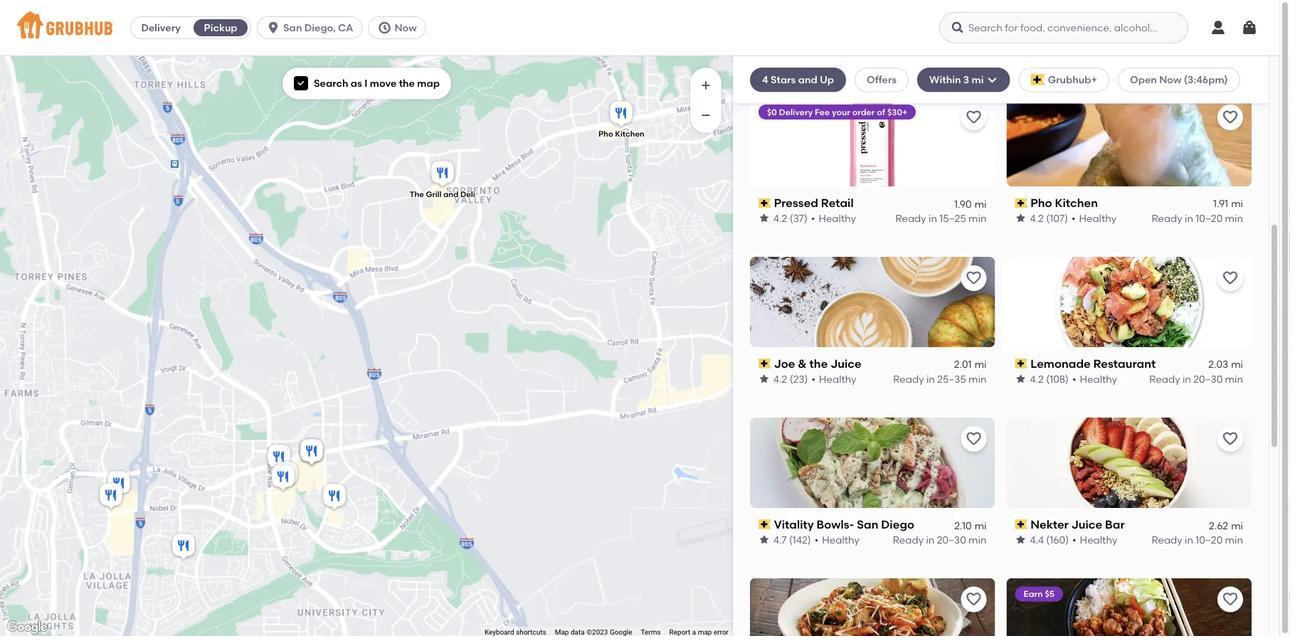 Task type: vqa. For each thing, say whether or not it's contained in the screenshot.
Delivery to the bottom
yes



Task type: locate. For each thing, give the bounding box(es) containing it.
4.2 (37)
[[773, 212, 808, 225]]

1 horizontal spatial san
[[857, 518, 878, 532]]

ready in 20–30 min for vitality bowls- san diego
[[893, 534, 987, 546]]

20–30 up (3:46pm)
[[1193, 52, 1223, 64]]

subscription pass image for vitality bowls- san diego
[[759, 520, 771, 530]]

1 vertical spatial 10–20
[[1196, 534, 1223, 546]]

as
[[351, 77, 362, 89]]

10–20 down 1.91 on the top of page
[[1196, 212, 1223, 225]]

• healthy down bowls-
[[815, 534, 859, 546]]

ready for lemonade restaurant
[[1149, 373, 1180, 385]]

healthy right (107)
[[1079, 212, 1116, 225]]

juice
[[830, 357, 861, 371], [295, 490, 316, 500], [1071, 518, 1102, 532]]

subscription pass image
[[1015, 198, 1028, 208], [759, 520, 771, 530]]

4.2 left (108)
[[1030, 373, 1044, 385]]

• healthy right (23)
[[812, 373, 856, 385]]

2 vertical spatial juice
[[1071, 518, 1102, 532]]

save this restaurant button for pho kitchen logo
[[1217, 105, 1243, 131]]

joe up "4.2 (23)"
[[774, 357, 795, 371]]

0 horizontal spatial delivery
[[141, 22, 181, 34]]

0 vertical spatial 10–20
[[1196, 212, 1223, 225]]

vitality bowls- san diego logo image
[[750, 418, 995, 508]]

10–20 down 2.62
[[1196, 534, 1223, 546]]

• for retail
[[811, 212, 815, 225]]

ready in 20–30 min
[[1149, 52, 1243, 64], [1149, 373, 1243, 385], [893, 534, 987, 546]]

1 vertical spatial delivery
[[779, 107, 813, 117]]

subscription pass image right 1.90 mi
[[1015, 198, 1028, 208]]

• healthy down lemonade restaurant
[[1072, 373, 1117, 385]]

min down the 1.91 mi
[[1225, 212, 1243, 225]]

lemonade restaurant image
[[269, 463, 297, 494]]

1 horizontal spatial and
[[798, 74, 817, 86]]

svg image left san diego, ca
[[266, 21, 280, 35]]

0 vertical spatial delivery
[[141, 22, 181, 34]]

google image
[[4, 618, 51, 636]]

1 vertical spatial joe & the juice
[[256, 490, 316, 500]]

1.91 mi
[[1213, 198, 1243, 210]]

min for pressed retail
[[968, 212, 987, 225]]

and
[[798, 74, 817, 86], [443, 190, 459, 199]]

now up move
[[394, 22, 417, 34]]

4.4 (160)
[[1030, 534, 1069, 546]]

• healthy for &
[[812, 373, 856, 385]]

1 horizontal spatial pho kitchen
[[1030, 196, 1098, 210]]

1 horizontal spatial svg image
[[987, 74, 998, 85]]

star icon image
[[759, 52, 770, 64], [1015, 52, 1026, 64], [759, 213, 770, 224], [1015, 213, 1026, 224], [759, 374, 770, 385], [1015, 374, 1026, 385], [759, 534, 770, 546], [1015, 534, 1026, 546]]

subscription pass image left "vitality"
[[759, 520, 771, 530]]

1 vertical spatial pho kitchen
[[1030, 196, 1098, 210]]

4.2 left (107)
[[1030, 212, 1044, 225]]

2 ready in 15–25 min from the top
[[895, 212, 987, 225]]

pressed retail logo image
[[750, 96, 995, 187]]

mi right 2.03
[[1231, 359, 1243, 371]]

mi for vitality bowls- san diego
[[975, 519, 987, 532]]

1 horizontal spatial juice
[[830, 357, 861, 371]]

offers
[[867, 74, 897, 86]]

joe left joe & the juice icon
[[256, 490, 270, 500]]

tapioca express (not ucsd campus)  logo image
[[1006, 579, 1252, 636]]

subscription pass image
[[759, 198, 771, 208], [759, 359, 771, 369], [1015, 359, 1028, 369], [1015, 520, 1028, 530]]

healthy
[[820, 52, 858, 64], [1076, 52, 1114, 64], [819, 212, 856, 225], [1079, 212, 1116, 225], [819, 373, 856, 385], [1080, 373, 1117, 385], [822, 534, 859, 546], [1080, 534, 1117, 546]]

1 vertical spatial now
[[1159, 74, 1181, 86]]

save this restaurant image
[[965, 109, 982, 126], [1222, 109, 1239, 126], [965, 270, 982, 287], [1222, 270, 1239, 287], [965, 431, 982, 448], [1222, 431, 1239, 448], [1222, 591, 1239, 608]]

1 vertical spatial kitchen
[[1055, 196, 1098, 210]]

ready in 20–30 min down 2.03
[[1149, 373, 1243, 385]]

subscription pass image for pho kitchen
[[1015, 198, 1028, 208]]

delivery right $0
[[779, 107, 813, 117]]

ready in 10–20 min
[[1152, 212, 1243, 225], [1152, 534, 1243, 546]]

mi
[[972, 74, 984, 86], [975, 198, 987, 210], [1231, 198, 1243, 210], [975, 359, 987, 371], [1231, 359, 1243, 371], [975, 519, 987, 532], [1231, 519, 1243, 532]]

healthy down vitality bowls- san diego
[[822, 534, 859, 546]]

1.90 mi
[[954, 198, 987, 210]]

0 vertical spatial &
[[798, 357, 807, 371]]

plus icon image
[[699, 78, 713, 93]]

4.4
[[1030, 534, 1044, 546]]

10–20 for nekter juice bar
[[1196, 534, 1223, 546]]

star icon image left the 4.4 at bottom
[[1015, 534, 1026, 546]]

joe & the juice
[[774, 357, 861, 371], [256, 490, 316, 500]]

1 horizontal spatial &
[[798, 357, 807, 371]]

pressed
[[774, 196, 818, 210]]

map
[[417, 77, 440, 89]]

the
[[399, 77, 415, 89], [809, 357, 828, 371], [280, 490, 293, 500]]

1 vertical spatial joe
[[256, 490, 270, 500]]

nekter juice bar image
[[105, 469, 133, 500]]

0 vertical spatial ready in 15–25 min
[[895, 52, 987, 64]]

mi right 1.90
[[975, 198, 987, 210]]

0 horizontal spatial &
[[272, 490, 278, 500]]

san left diego,
[[283, 22, 302, 34]]

ready for pho kitchen
[[1152, 212, 1182, 225]]

now right open
[[1159, 74, 1181, 86]]

stars
[[771, 74, 796, 86]]

in for vitality bowls- san diego
[[926, 534, 935, 546]]

mi right 2.10
[[975, 519, 987, 532]]

4.2
[[773, 212, 787, 225], [1030, 212, 1044, 225], [773, 373, 787, 385], [1030, 373, 1044, 385]]

2 ready in 10–20 min from the top
[[1152, 534, 1243, 546]]

min for joe & the juice
[[968, 373, 987, 385]]

star icon image for pho kitchen
[[1015, 213, 1026, 224]]

nekter juice bar
[[1030, 518, 1125, 532]]

10–20
[[1196, 212, 1223, 225], [1196, 534, 1223, 546]]

healthy down lemonade restaurant
[[1080, 373, 1117, 385]]

juice left bar
[[1071, 518, 1102, 532]]

now
[[394, 22, 417, 34], [1159, 74, 1181, 86]]

0 horizontal spatial joe
[[256, 490, 270, 500]]

the inside map region
[[280, 490, 293, 500]]

0 vertical spatial 15–25
[[939, 52, 966, 64]]

2 vertical spatial ready in 20–30 min
[[893, 534, 987, 546]]

ready in 15–25 min down 1.90
[[895, 212, 987, 225]]

ready in 15–25 min up within
[[895, 52, 987, 64]]

star icon image left '4.2 (108)'
[[1015, 374, 1026, 385]]

0 horizontal spatial subscription pass image
[[759, 520, 771, 530]]

20–30 down 2.03
[[1193, 373, 1223, 385]]

1 vertical spatial pho
[[1030, 196, 1052, 210]]

• healthy up grubhub+
[[1069, 52, 1114, 64]]

4.2 (23)
[[773, 373, 808, 385]]

ready in 10–20 min down 2.62
[[1152, 534, 1243, 546]]

ready in 25–35 min
[[893, 373, 987, 385]]

and left up
[[798, 74, 817, 86]]

1 vertical spatial subscription pass image
[[759, 520, 771, 530]]

svg image
[[1210, 19, 1227, 36], [266, 21, 280, 35], [377, 21, 392, 35], [951, 21, 965, 35]]

20–30 for lemonade restaurant
[[1193, 373, 1223, 385]]

ready
[[895, 52, 926, 64], [1149, 52, 1180, 64], [895, 212, 926, 225], [1152, 212, 1182, 225], [893, 373, 924, 385], [1149, 373, 1180, 385], [893, 534, 924, 546], [1152, 534, 1182, 546]]

4.5
[[1030, 52, 1044, 64]]

subscription pass image for nekter juice bar
[[1015, 520, 1028, 530]]

4.2 left (23)
[[773, 373, 787, 385]]

mi right 1.91 on the top of page
[[1231, 198, 1243, 210]]

save this restaurant button
[[961, 105, 987, 131], [1217, 105, 1243, 131], [961, 266, 987, 291], [1217, 266, 1243, 291], [961, 426, 987, 452], [1217, 426, 1243, 452], [961, 587, 987, 613], [1217, 587, 1243, 613]]

search
[[314, 77, 348, 89]]

1 vertical spatial ready in 15–25 min
[[895, 212, 987, 225]]

• right '(142)' at the right bottom of the page
[[815, 534, 818, 546]]

ready in 15–25 min
[[895, 52, 987, 64], [895, 212, 987, 225]]

ready for nekter juice bar
[[1152, 534, 1182, 546]]

1 10–20 from the top
[[1196, 212, 1223, 225]]

0 horizontal spatial kitchen
[[615, 129, 644, 139]]

star icon image for joe & the juice
[[759, 374, 770, 385]]

0 horizontal spatial and
[[443, 190, 459, 199]]

star icon image for lemonade restaurant
[[1015, 374, 1026, 385]]

pressed retail image
[[265, 443, 293, 474]]

fee
[[815, 107, 830, 117]]

star icon image for vitality bowls- san diego
[[759, 534, 770, 546]]

1 horizontal spatial subscription pass image
[[1015, 198, 1028, 208]]

joe & the juice logo image
[[750, 257, 995, 347]]

& down pressed retail image
[[272, 490, 278, 500]]

grill
[[426, 190, 442, 199]]

joe & the juice down pressed retail image
[[256, 490, 316, 500]]

(108)
[[1046, 373, 1069, 385]]

0 vertical spatial pho
[[598, 129, 613, 139]]

• healthy down retail
[[811, 212, 856, 225]]

your
[[832, 107, 850, 117]]

1 horizontal spatial pho
[[1030, 196, 1052, 210]]

svg image
[[1241, 19, 1258, 36], [987, 74, 998, 85], [297, 79, 305, 88]]

min down 2.62 mi
[[1225, 534, 1243, 546]]

15–25
[[939, 52, 966, 64], [939, 212, 966, 225]]

(3:46pm)
[[1184, 74, 1228, 86]]

corner bakery image
[[297, 437, 326, 468]]

pho
[[598, 129, 613, 139], [1030, 196, 1052, 210]]

25–35
[[937, 373, 966, 385]]

0 vertical spatial now
[[394, 22, 417, 34]]

ready for joe & the juice
[[893, 373, 924, 385]]

15–25 up within 3 mi
[[939, 52, 966, 64]]

bj's restaurant & brewhouse image
[[97, 481, 125, 512]]

• healthy right (107)
[[1072, 212, 1116, 225]]

0 vertical spatial san
[[283, 22, 302, 34]]

mi for lemonade restaurant
[[1231, 359, 1243, 371]]

mi right the 2.01
[[975, 359, 987, 371]]

• right (37)
[[811, 212, 815, 225]]

juice left vitality bowls- san diego image
[[295, 490, 316, 500]]

svg image up within 3 mi
[[951, 21, 965, 35]]

san diego, ca button
[[257, 16, 368, 39]]

$30+
[[887, 107, 907, 117]]

0 vertical spatial ready in 10–20 min
[[1152, 212, 1243, 225]]

2 horizontal spatial svg image
[[1241, 19, 1258, 36]]

min down 2.03 mi
[[1225, 373, 1243, 385]]

san left diego
[[857, 518, 878, 532]]

2 10–20 from the top
[[1196, 534, 1223, 546]]

1 vertical spatial 15–25
[[939, 212, 966, 225]]

ready in 20–30 min up (3:46pm)
[[1149, 52, 1243, 64]]

•
[[813, 52, 817, 64], [1069, 52, 1073, 64], [811, 212, 815, 225], [1072, 212, 1075, 225], [812, 373, 815, 385], [1072, 373, 1076, 385], [815, 534, 818, 546], [1072, 534, 1076, 546]]

0 vertical spatial joe
[[774, 357, 795, 371]]

min down 1.90 mi
[[968, 212, 987, 225]]

& up (23)
[[798, 357, 807, 371]]

0 vertical spatial subscription pass image
[[1015, 198, 1028, 208]]

and inside map region
[[443, 190, 459, 199]]

0 vertical spatial the
[[399, 77, 415, 89]]

(142)
[[789, 534, 811, 546]]

1 horizontal spatial joe & the juice
[[774, 357, 861, 371]]

• healthy
[[813, 52, 858, 64], [1069, 52, 1114, 64], [811, 212, 856, 225], [1072, 212, 1116, 225], [812, 373, 856, 385], [1072, 373, 1117, 385], [815, 534, 859, 546], [1072, 534, 1117, 546]]

of
[[877, 107, 885, 117]]

mi right 2.62
[[1231, 519, 1243, 532]]

0 horizontal spatial san
[[283, 22, 302, 34]]

2 vertical spatial the
[[280, 490, 293, 500]]

20–30 down 2.10
[[937, 534, 966, 546]]

sweetgreen image
[[297, 437, 326, 468]]

0 vertical spatial pho kitchen
[[598, 129, 644, 139]]

2 vertical spatial 20–30
[[937, 534, 966, 546]]

svg image right ca
[[377, 21, 392, 35]]

min down 2.01 mi
[[968, 373, 987, 385]]

1 ready in 15–25 min from the top
[[895, 52, 987, 64]]

and left deli
[[443, 190, 459, 199]]

• healthy down nekter juice bar
[[1072, 534, 1117, 546]]

0 horizontal spatial the
[[280, 490, 293, 500]]

main navigation navigation
[[0, 0, 1279, 56]]

1 vertical spatial juice
[[295, 490, 316, 500]]

mi right 3
[[972, 74, 984, 86]]

svg image inside san diego, ca button
[[266, 21, 280, 35]]

in
[[929, 52, 937, 64], [1183, 52, 1191, 64], [929, 212, 937, 225], [1185, 212, 1193, 225], [926, 373, 935, 385], [1183, 373, 1191, 385], [926, 534, 935, 546], [1185, 534, 1193, 546]]

1 15–25 from the top
[[939, 52, 966, 64]]

• right (107)
[[1072, 212, 1075, 225]]

juice down joe & the juice logo
[[830, 357, 861, 371]]

4.2 for pho kitchen
[[1030, 212, 1044, 225]]

4.2 left (37)
[[773, 212, 787, 225]]

earn
[[1024, 589, 1043, 600]]

• healthy for retail
[[811, 212, 856, 225]]

0 vertical spatial and
[[798, 74, 817, 86]]

• right (23)
[[812, 373, 815, 385]]

1 vertical spatial ready in 20–30 min
[[1149, 373, 1243, 385]]

• healthy for bowls-
[[815, 534, 859, 546]]

• down nekter juice bar
[[1072, 534, 1076, 546]]

pickup
[[204, 22, 237, 34]]

1 vertical spatial ready in 10–20 min
[[1152, 534, 1243, 546]]

san
[[283, 22, 302, 34], [857, 518, 878, 532]]

$0
[[767, 107, 777, 117]]

0 horizontal spatial pho kitchen
[[598, 129, 644, 139]]

within
[[929, 74, 961, 86]]

2 horizontal spatial the
[[809, 357, 828, 371]]

min up (3:46pm)
[[1225, 52, 1243, 64]]

star icon image left "4.2 (23)"
[[759, 374, 770, 385]]

2 15–25 from the top
[[939, 212, 966, 225]]

i
[[364, 77, 367, 89]]

star icon image left 4.7
[[759, 534, 770, 546]]

(90)
[[1047, 52, 1065, 64]]

1 vertical spatial &
[[272, 490, 278, 500]]

4.2 for lemonade restaurant
[[1030, 373, 1044, 385]]

1 vertical spatial and
[[443, 190, 459, 199]]

• right (108)
[[1072, 373, 1076, 385]]

$5
[[1045, 589, 1054, 600]]

min
[[968, 52, 987, 64], [1225, 52, 1243, 64], [968, 212, 987, 225], [1225, 212, 1243, 225], [968, 373, 987, 385], [1225, 373, 1243, 385], [968, 534, 987, 546], [1225, 534, 1243, 546]]

healthy down retail
[[819, 212, 856, 225]]

ready in 10–20 min down 1.91 on the top of page
[[1152, 212, 1243, 225]]

deli
[[460, 190, 475, 199]]

• healthy for kitchen
[[1072, 212, 1116, 225]]

0 horizontal spatial pho
[[598, 129, 613, 139]]

the grill and deli image
[[428, 159, 457, 190]]

now inside button
[[394, 22, 417, 34]]

vitality bowls- san diego image
[[320, 482, 349, 513]]

ready in 20–30 min down 2.10
[[893, 534, 987, 546]]

save this restaurant image
[[965, 591, 982, 608]]

the
[[410, 190, 424, 199]]

star icon image left 4.2 (107)
[[1015, 213, 1026, 224]]

earn $5
[[1024, 589, 1054, 600]]

1 vertical spatial 20–30
[[1193, 373, 1223, 385]]

0 horizontal spatial joe & the juice
[[256, 490, 316, 500]]

0 horizontal spatial juice
[[295, 490, 316, 500]]

in for pho kitchen
[[1185, 212, 1193, 225]]

move
[[370, 77, 397, 89]]

mi for joe & the juice
[[975, 359, 987, 371]]

min down 2.10 mi
[[968, 534, 987, 546]]

lemonade restaurant logo image
[[1006, 257, 1252, 347]]

save this restaurant image for lemonade restaurant
[[1222, 270, 1239, 287]]

kitchen inside map region
[[615, 129, 644, 139]]

1 ready in 10–20 min from the top
[[1152, 212, 1243, 225]]

healthy for retail
[[819, 212, 856, 225]]

bowls-
[[816, 518, 854, 532]]

healthy up grubhub+
[[1076, 52, 1114, 64]]

healthy right (23)
[[819, 373, 856, 385]]

delivery left pickup button
[[141, 22, 181, 34]]

healthy for kitchen
[[1079, 212, 1116, 225]]

20–30
[[1193, 52, 1223, 64], [1193, 373, 1223, 385], [937, 534, 966, 546]]

&
[[798, 357, 807, 371], [272, 490, 278, 500]]

ready for vitality bowls- san diego
[[893, 534, 924, 546]]

0 vertical spatial kitchen
[[615, 129, 644, 139]]

min for nekter juice bar
[[1225, 534, 1243, 546]]

joe & the juice up (23)
[[774, 357, 861, 371]]

15–25 down 1.90
[[939, 212, 966, 225]]

ready for pressed retail
[[895, 212, 926, 225]]

$0 delivery fee your order of $30+
[[767, 107, 907, 117]]

healthy down bar
[[1080, 534, 1117, 546]]

20–30 for vitality bowls- san diego
[[937, 534, 966, 546]]

1 vertical spatial san
[[857, 518, 878, 532]]

Search for food, convenience, alcohol... search field
[[939, 12, 1188, 43]]

0 horizontal spatial now
[[394, 22, 417, 34]]

4 stars and up
[[762, 74, 834, 86]]

0 vertical spatial joe & the juice
[[774, 357, 861, 371]]

star icon image left 4.2 (37) at the right of page
[[759, 213, 770, 224]]

15–25 for (914)
[[939, 52, 966, 64]]



Task type: describe. For each thing, give the bounding box(es) containing it.
0 vertical spatial ready in 20–30 min
[[1149, 52, 1243, 64]]

min for pho kitchen
[[1225, 212, 1243, 225]]

(37)
[[790, 212, 808, 225]]

in for nekter juice bar
[[1185, 534, 1193, 546]]

• healthy for restaurant
[[1072, 373, 1117, 385]]

svg image inside "now" button
[[377, 21, 392, 35]]

delivery button
[[131, 16, 191, 39]]

order
[[852, 107, 875, 117]]

4.2 for pressed retail
[[773, 212, 787, 225]]

open
[[1130, 74, 1157, 86]]

• for kitchen
[[1072, 212, 1075, 225]]

map region
[[0, 33, 914, 636]]

tapioca express (not ucsd campus) image
[[169, 532, 198, 563]]

pho kitchen logo image
[[1006, 96, 1252, 187]]

diego
[[881, 518, 914, 532]]

delivery inside delivery button
[[141, 22, 181, 34]]

subscription pass image for pressed retail
[[759, 198, 771, 208]]

(23)
[[790, 373, 808, 385]]

up
[[820, 74, 834, 86]]

diego,
[[304, 22, 336, 34]]

lemonade
[[1030, 357, 1091, 371]]

4.1
[[773, 52, 785, 64]]

san inside san diego, ca button
[[283, 22, 302, 34]]

4.2 (108)
[[1030, 373, 1069, 385]]

pho kitchen inside map region
[[598, 129, 644, 139]]

10–20 for pho kitchen
[[1196, 212, 1223, 225]]

1.90
[[954, 198, 972, 210]]

4.7 (142)
[[773, 534, 811, 546]]

star icon image for pressed retail
[[759, 213, 770, 224]]

san diego, ca
[[283, 22, 353, 34]]

lemonade restaurant
[[1030, 357, 1156, 371]]

1 horizontal spatial now
[[1159, 74, 1181, 86]]

0 vertical spatial 20–30
[[1193, 52, 1223, 64]]

grubhub plus flag logo image
[[1031, 74, 1045, 85]]

star icon image left 4.1
[[759, 52, 770, 64]]

nekter
[[1030, 518, 1069, 532]]

subscription pass image for lemonade restaurant
[[1015, 359, 1028, 369]]

star icon image left 4.5
[[1015, 52, 1026, 64]]

retail
[[821, 196, 854, 210]]

mi for nekter juice bar
[[1231, 519, 1243, 532]]

ready in 15–25 min for (37)
[[895, 212, 987, 225]]

save this restaurant image for pho kitchen
[[1222, 109, 1239, 126]]

and for grill
[[443, 190, 459, 199]]

svg image inside "main navigation" navigation
[[1241, 19, 1258, 36]]

healthy for restaurant
[[1080, 373, 1117, 385]]

pho inside map region
[[598, 129, 613, 139]]

pho kitchen image
[[607, 99, 635, 130]]

(160)
[[1046, 534, 1069, 546]]

bj's restaurant & brewhouse logo image
[[750, 579, 995, 636]]

healthy for &
[[819, 373, 856, 385]]

pickup button
[[191, 16, 251, 39]]

2.03 mi
[[1208, 359, 1243, 371]]

(107)
[[1046, 212, 1068, 225]]

min for vitality bowls- san diego
[[968, 534, 987, 546]]

2.01 mi
[[954, 359, 987, 371]]

4
[[762, 74, 768, 86]]

4.2 (107)
[[1030, 212, 1068, 225]]

• for juice
[[1072, 534, 1076, 546]]

2.10 mi
[[954, 519, 987, 532]]

healthy up up
[[820, 52, 858, 64]]

vitality
[[774, 518, 814, 532]]

4.5 (90)
[[1030, 52, 1065, 64]]

2 horizontal spatial juice
[[1071, 518, 1102, 532]]

grubhub+
[[1048, 74, 1097, 86]]

save this restaurant button for vitality bowls- san diego logo
[[961, 426, 987, 452]]

min for lemonade restaurant
[[1225, 373, 1243, 385]]

juice inside map region
[[295, 490, 316, 500]]

• right (914)
[[813, 52, 817, 64]]

• for bowls-
[[815, 534, 818, 546]]

in for pressed retail
[[929, 212, 937, 225]]

save this restaurant image for vitality bowls- san diego
[[965, 431, 982, 448]]

mi for pressed retail
[[975, 198, 987, 210]]

• healthy up up
[[813, 52, 858, 64]]

(914)
[[787, 52, 809, 64]]

within 3 mi
[[929, 74, 984, 86]]

4.7
[[773, 534, 787, 546]]

1 horizontal spatial the
[[399, 77, 415, 89]]

save this restaurant image for joe & the juice
[[965, 270, 982, 287]]

0 vertical spatial juice
[[830, 357, 861, 371]]

0 horizontal spatial svg image
[[297, 79, 305, 88]]

2.10
[[954, 519, 972, 532]]

nekter juice bar logo image
[[1006, 418, 1252, 508]]

save this restaurant button for the bj's restaurant & brewhouse logo
[[961, 587, 987, 613]]

• for restaurant
[[1072, 373, 1076, 385]]

open now (3:46pm)
[[1130, 74, 1228, 86]]

search as i move the map
[[314, 77, 440, 89]]

restaurant
[[1093, 357, 1156, 371]]

healthy for bowls-
[[822, 534, 859, 546]]

ready in 10–20 min for nekter juice bar
[[1152, 534, 1243, 546]]

save this restaurant button for nekter juice bar logo
[[1217, 426, 1243, 452]]

save this restaurant image for nekter juice bar
[[1222, 431, 1239, 448]]

ready in 15–25 min for (914)
[[895, 52, 987, 64]]

4.1 (914)
[[773, 52, 809, 64]]

1 horizontal spatial kitchen
[[1055, 196, 1098, 210]]

• for &
[[812, 373, 815, 385]]

ready in 10–20 min for pho kitchen
[[1152, 212, 1243, 225]]

svg image up (3:46pm)
[[1210, 19, 1227, 36]]

min up 3
[[968, 52, 987, 64]]

mi for pho kitchen
[[1231, 198, 1243, 210]]

1 horizontal spatial delivery
[[779, 107, 813, 117]]

2.62
[[1209, 519, 1228, 532]]

ready in 20–30 min for lemonade restaurant
[[1149, 373, 1243, 385]]

bar
[[1105, 518, 1125, 532]]

vitality bowls- san diego
[[774, 518, 914, 532]]

now button
[[368, 16, 432, 39]]

joe & the juice inside map region
[[256, 490, 316, 500]]

1.91
[[1213, 198, 1228, 210]]

15–25 for (37)
[[939, 212, 966, 225]]

& inside map region
[[272, 490, 278, 500]]

• right (90)
[[1069, 52, 1073, 64]]

minus icon image
[[699, 108, 713, 122]]

the grill and deli
[[410, 190, 475, 199]]

in for lemonade restaurant
[[1183, 373, 1191, 385]]

1 horizontal spatial joe
[[774, 357, 795, 371]]

ca
[[338, 22, 353, 34]]

save this restaurant button for "lemonade restaurant logo"
[[1217, 266, 1243, 291]]

2.03
[[1208, 359, 1228, 371]]

2.62 mi
[[1209, 519, 1243, 532]]

save this restaurant button for joe & the juice logo
[[961, 266, 987, 291]]

subscription pass image for joe & the juice
[[759, 359, 771, 369]]

and for stars
[[798, 74, 817, 86]]

healthy for juice
[[1080, 534, 1117, 546]]

star icon image for nekter juice bar
[[1015, 534, 1026, 546]]

• healthy for juice
[[1072, 534, 1117, 546]]

1 vertical spatial the
[[809, 357, 828, 371]]

joe & the juice image
[[272, 460, 300, 491]]

joe inside map region
[[256, 490, 270, 500]]

2.01
[[954, 359, 972, 371]]

in for joe & the juice
[[926, 373, 935, 385]]

pressed retail
[[774, 196, 854, 210]]

4.2 for joe & the juice
[[773, 373, 787, 385]]

3
[[963, 74, 969, 86]]



